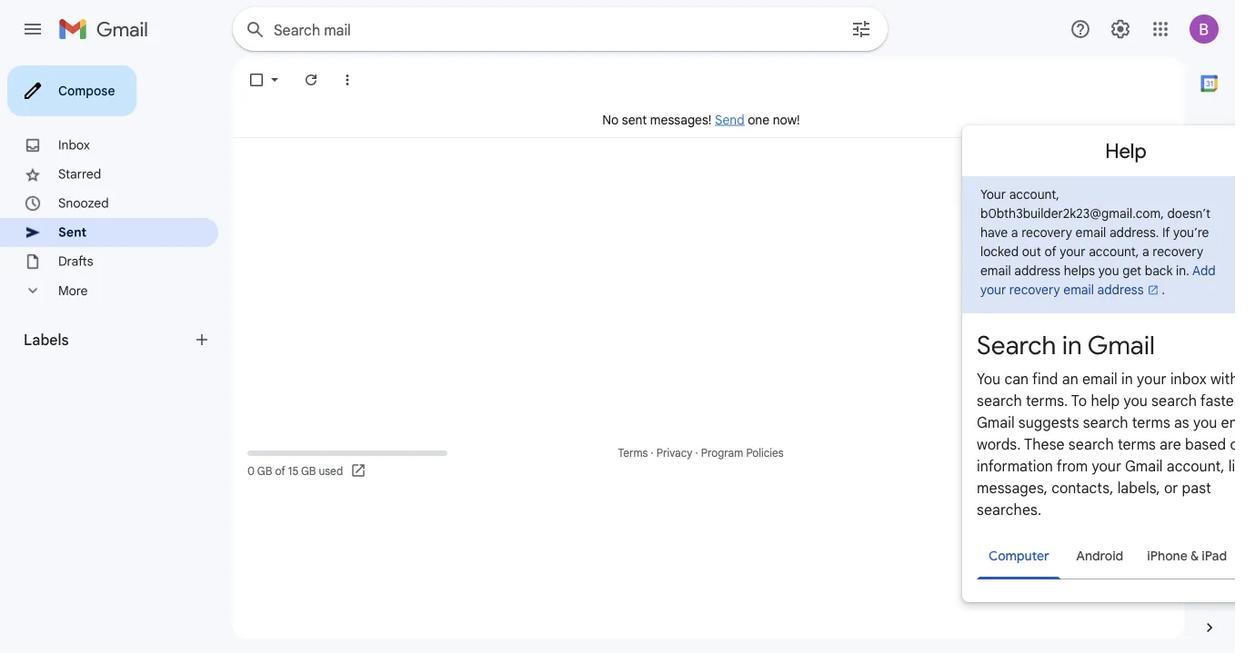 Task type: describe. For each thing, give the bounding box(es) containing it.
1
[[1103, 447, 1107, 461]]

starred
[[58, 166, 101, 182]]

0
[[247, 465, 255, 479]]

privacy
[[656, 447, 693, 461]]

program
[[701, 447, 743, 461]]

main menu image
[[22, 18, 44, 40]]

0 gb of 15 gb used
[[247, 465, 343, 479]]

footer containing terms
[[233, 445, 1170, 481]]

activity:
[[1061, 447, 1100, 461]]

2 gb from the left
[[301, 465, 316, 479]]

15
[[288, 465, 298, 479]]

follow link to manage storage image
[[350, 463, 368, 481]]

1 · from the left
[[651, 447, 654, 461]]

more image
[[338, 71, 357, 89]]

inbox
[[58, 137, 90, 153]]

settings image
[[1110, 18, 1132, 40]]

more
[[58, 283, 88, 299]]

snoozed link
[[58, 196, 109, 211]]

Search mail text field
[[274, 21, 800, 39]]

terms · privacy · program policies
[[618, 447, 784, 461]]

messages!
[[650, 112, 712, 128]]

sent
[[58, 225, 87, 241]]

search mail image
[[239, 14, 272, 46]]

details link
[[1121, 465, 1154, 479]]

last account activity: 1 hour ago details
[[994, 447, 1154, 479]]

program policies link
[[701, 447, 784, 461]]

inbox link
[[58, 137, 90, 153]]

labels heading
[[24, 331, 193, 349]]



Task type: vqa. For each thing, say whether or not it's contained in the screenshot.
Search mail icon on the left of the page
yes



Task type: locate. For each thing, give the bounding box(es) containing it.
policies
[[746, 447, 784, 461]]

terms
[[618, 447, 648, 461]]

gb right 15
[[301, 465, 316, 479]]

·
[[651, 447, 654, 461], [695, 447, 698, 461]]

advanced search options image
[[843, 11, 880, 47]]

support image
[[1070, 18, 1091, 40]]

more button
[[0, 277, 218, 306]]

now!
[[773, 112, 800, 128]]

sent link
[[58, 225, 87, 241]]

1 horizontal spatial ·
[[695, 447, 698, 461]]

2 · from the left
[[695, 447, 698, 461]]

refresh image
[[302, 71, 320, 89]]

tab list
[[1184, 58, 1235, 588]]

gb right 0
[[257, 465, 272, 479]]

send link
[[715, 112, 745, 128]]

privacy link
[[656, 447, 693, 461]]

· right privacy
[[695, 447, 698, 461]]

ago
[[1135, 447, 1154, 461]]

None search field
[[233, 7, 888, 52]]

labels navigation
[[0, 58, 233, 654]]

labels
[[24, 331, 69, 349]]

one
[[748, 112, 770, 128]]

gmail image
[[58, 11, 157, 47]]

0 horizontal spatial gb
[[257, 465, 272, 479]]

hour
[[1110, 447, 1133, 461]]

gb
[[257, 465, 272, 479], [301, 465, 316, 479]]

compose button
[[7, 65, 137, 116]]

drafts link
[[58, 254, 93, 270]]

of
[[275, 465, 285, 479]]

details
[[1121, 465, 1154, 479]]

no
[[602, 112, 619, 128]]

0 horizontal spatial ·
[[651, 447, 654, 461]]

no sent messages! send one now!
[[602, 112, 800, 128]]

snoozed
[[58, 196, 109, 211]]

drafts
[[58, 254, 93, 270]]

compose
[[58, 83, 115, 99]]

1 gb from the left
[[257, 465, 272, 479]]

1 horizontal spatial gb
[[301, 465, 316, 479]]

account
[[1018, 447, 1059, 461]]

· right the terms
[[651, 447, 654, 461]]

terms link
[[618, 447, 648, 461]]

sent
[[622, 112, 647, 128]]

last
[[994, 447, 1016, 461]]

None checkbox
[[247, 71, 266, 89]]

send
[[715, 112, 745, 128]]

starred link
[[58, 166, 101, 182]]

footer
[[233, 445, 1170, 481]]

used
[[319, 465, 343, 479]]



